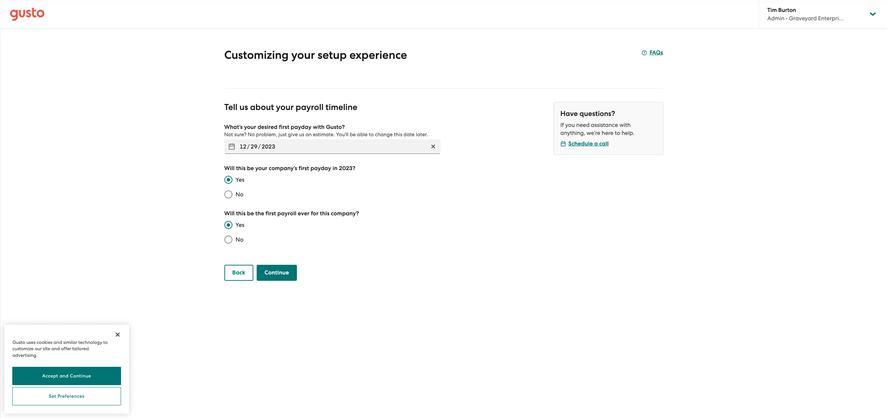 Task type: locate. For each thing, give the bounding box(es) containing it.
have
[[561, 109, 578, 118]]

1 vertical spatial first
[[299, 165, 309, 172]]

0 horizontal spatial us
[[240, 102, 248, 112]]

tim burton admin • graveyard enterprises
[[768, 7, 848, 22]]

1 horizontal spatial us
[[299, 132, 305, 138]]

an
[[306, 132, 312, 138]]

back button
[[224, 265, 253, 281]]

timeline
[[326, 102, 358, 112]]

0 vertical spatial continue
[[265, 270, 289, 277]]

faqs
[[650, 49, 664, 56]]

be for will this be the first payroll ever for this company?
[[247, 210, 254, 217]]

this down month (mm) field
[[236, 165, 246, 172]]

later.
[[416, 132, 428, 138]]

will this be the first payroll ever for this company?
[[224, 210, 359, 217]]

and right accept
[[60, 374, 69, 379]]

offer
[[61, 346, 71, 352]]

able
[[357, 132, 368, 138]]

a
[[595, 140, 598, 147]]

no down yes option
[[236, 237, 244, 243]]

0 vertical spatial no radio
[[221, 187, 236, 202]]

sure?
[[234, 132, 247, 138]]

with up estimate.
[[313, 124, 325, 131]]

to inside what's your desired first payday with gusto? not sure? no problem, just give us an estimate. you'll be able to change this date later.
[[369, 132, 374, 138]]

1 horizontal spatial first
[[279, 124, 290, 131]]

similar
[[63, 340, 77, 345]]

us
[[240, 102, 248, 112], [299, 132, 305, 138]]

payroll
[[296, 102, 324, 112], [278, 210, 297, 217]]

this left 'date'
[[394, 132, 403, 138]]

will for will this be the first payroll ever for this company?
[[224, 210, 235, 217]]

1 vertical spatial payday
[[311, 165, 331, 172]]

call
[[600, 140, 609, 147]]

payday left in
[[311, 165, 331, 172]]

2 horizontal spatial to
[[615, 130, 621, 136]]

2 vertical spatial no
[[236, 237, 244, 243]]

this
[[394, 132, 403, 138], [236, 165, 246, 172], [236, 210, 246, 217], [320, 210, 330, 217]]

0 vertical spatial no
[[248, 132, 255, 138]]

schedule a call button
[[561, 140, 609, 148]]

experience
[[350, 48, 407, 62]]

0 vertical spatial yes
[[236, 177, 245, 183]]

first
[[279, 124, 290, 131], [299, 165, 309, 172], [266, 210, 276, 217]]

•
[[787, 15, 788, 22]]

will for will this be your company's first payday in 2023?
[[224, 165, 235, 172]]

1 will from the top
[[224, 165, 235, 172]]

2 vertical spatial first
[[266, 210, 276, 217]]

2 vertical spatial and
[[60, 374, 69, 379]]

payroll left "ever"
[[278, 210, 297, 217]]

/ left year (yyyy) field
[[247, 143, 250, 150]]

be
[[350, 132, 356, 138], [247, 165, 254, 172], [247, 210, 254, 217]]

1 vertical spatial be
[[247, 165, 254, 172]]

0 vertical spatial first
[[279, 124, 290, 131]]

be left the
[[247, 210, 254, 217]]

and inside button
[[60, 374, 69, 379]]

and right site
[[51, 346, 60, 352]]

date
[[404, 132, 415, 138]]

0 vertical spatial payday
[[291, 124, 312, 131]]

here
[[602, 130, 614, 136]]

payday up an
[[291, 124, 312, 131]]

this inside what's your desired first payday with gusto? not sure? no problem, just give us an estimate. you'll be able to change this date later.
[[394, 132, 403, 138]]

to right technology
[[103, 340, 108, 345]]

2 no radio from the top
[[221, 233, 236, 247]]

first right company's
[[299, 165, 309, 172]]

what's
[[224, 124, 243, 131]]

be down day (dd) field
[[247, 165, 254, 172]]

and up offer
[[54, 340, 62, 345]]

no right 'sure?'
[[248, 132, 255, 138]]

2 vertical spatial be
[[247, 210, 254, 217]]

2 will from the top
[[224, 210, 235, 217]]

will up yes radio
[[224, 165, 235, 172]]

burton
[[779, 7, 797, 14]]

gusto
[[12, 340, 25, 345]]

/
[[247, 143, 250, 150], [258, 143, 261, 150]]

desired
[[258, 124, 278, 131]]

home image
[[10, 7, 45, 21]]

no radio for will this be your company's first payday in 2023?
[[221, 187, 236, 202]]

your left setup
[[292, 48, 315, 62]]

to right here
[[615, 130, 621, 136]]

0 horizontal spatial first
[[266, 210, 276, 217]]

setup
[[318, 48, 347, 62]]

0 horizontal spatial continue
[[70, 374, 91, 379]]

0 vertical spatial be
[[350, 132, 356, 138]]

1 vertical spatial us
[[299, 132, 305, 138]]

1 vertical spatial will
[[224, 210, 235, 217]]

1 vertical spatial no radio
[[221, 233, 236, 247]]

0 vertical spatial and
[[54, 340, 62, 345]]

0 horizontal spatial to
[[103, 340, 108, 345]]

with inside what's your desired first payday with gusto? not sure? no problem, just give us an estimate. you'll be able to change this date later.
[[313, 124, 325, 131]]

set preferences
[[49, 394, 85, 399]]

your
[[292, 48, 315, 62], [276, 102, 294, 112], [244, 124, 256, 131], [256, 165, 268, 172]]

problem,
[[256, 132, 277, 138]]

first up just
[[279, 124, 290, 131]]

estimate.
[[313, 132, 335, 138]]

technology
[[78, 340, 102, 345]]

1 horizontal spatial to
[[369, 132, 374, 138]]

first right the
[[266, 210, 276, 217]]

first inside what's your desired first payday with gusto? not sure? no problem, just give us an estimate. you'll be able to change this date later.
[[279, 124, 290, 131]]

Year (yyyy) field
[[261, 141, 276, 152]]

us right "tell"
[[240, 102, 248, 112]]

your inside what's your desired first payday with gusto? not sure? no problem, just give us an estimate. you'll be able to change this date later.
[[244, 124, 256, 131]]

0 vertical spatial will
[[224, 165, 235, 172]]

us left an
[[299, 132, 305, 138]]

0 horizontal spatial with
[[313, 124, 325, 131]]

be inside what's your desired first payday with gusto? not sure? no problem, just give us an estimate. you'll be able to change this date later.
[[350, 132, 356, 138]]

1 vertical spatial yes
[[236, 222, 245, 229]]

us inside what's your desired first payday with gusto? not sure? no problem, just give us an estimate. you'll be able to change this date later.
[[299, 132, 305, 138]]

payroll up an
[[296, 102, 324, 112]]

with
[[620, 122, 631, 128], [313, 124, 325, 131]]

payday
[[291, 124, 312, 131], [311, 165, 331, 172]]

and
[[54, 340, 62, 345], [51, 346, 60, 352], [60, 374, 69, 379]]

graveyard
[[790, 15, 817, 22]]

will
[[224, 165, 235, 172], [224, 210, 235, 217]]

0 horizontal spatial /
[[247, 143, 250, 150]]

2 yes from the top
[[236, 222, 245, 229]]

your up 'sure?'
[[244, 124, 256, 131]]

give
[[288, 132, 298, 138]]

1 horizontal spatial with
[[620, 122, 631, 128]]

be left able
[[350, 132, 356, 138]]

0 vertical spatial us
[[240, 102, 248, 112]]

to right able
[[369, 132, 374, 138]]

continue
[[265, 270, 289, 277], [70, 374, 91, 379]]

1 yes from the top
[[236, 177, 245, 183]]

this left the
[[236, 210, 246, 217]]

assistance
[[591, 122, 618, 128]]

this right for at the left bottom
[[320, 210, 330, 217]]

if
[[561, 122, 564, 128]]

with up help. on the top right of the page
[[620, 122, 631, 128]]

to
[[615, 130, 621, 136], [369, 132, 374, 138], [103, 340, 108, 345]]

no
[[248, 132, 255, 138], [236, 191, 244, 198], [236, 237, 244, 243]]

be for will this be your company's first payday in 2023?
[[247, 165, 254, 172]]

yes
[[236, 177, 245, 183], [236, 222, 245, 229]]

payday inside what's your desired first payday with gusto? not sure? no problem, just give us an estimate. you'll be able to change this date later.
[[291, 124, 312, 131]]

/ down problem, at top left
[[258, 143, 261, 150]]

No radio
[[221, 187, 236, 202], [221, 233, 236, 247]]

your left company's
[[256, 165, 268, 172]]

1 horizontal spatial /
[[258, 143, 261, 150]]

1 no radio from the top
[[221, 187, 236, 202]]

if you need assistance with anything, we're here to help.
[[561, 122, 635, 136]]

help.
[[622, 130, 635, 136]]

not
[[224, 132, 233, 138]]

advertising.
[[12, 353, 37, 358]]

set preferences button
[[12, 388, 121, 406]]

no down yes radio
[[236, 191, 244, 198]]

faqs button
[[642, 49, 664, 57]]

will up yes option
[[224, 210, 235, 217]]

the
[[256, 210, 264, 217]]

our
[[35, 346, 42, 352]]

1 vertical spatial no
[[236, 191, 244, 198]]

site
[[43, 346, 50, 352]]



Task type: vqa. For each thing, say whether or not it's contained in the screenshot.
addresses
no



Task type: describe. For each thing, give the bounding box(es) containing it.
schedule a call
[[569, 140, 609, 147]]

tailored
[[72, 346, 89, 352]]

to inside the if you need assistance with anything, we're here to help.
[[615, 130, 621, 136]]

1 vertical spatial and
[[51, 346, 60, 352]]

no for the
[[236, 237, 244, 243]]

2 horizontal spatial first
[[299, 165, 309, 172]]

preferences
[[58, 394, 85, 399]]

1 / from the left
[[247, 143, 250, 150]]

company's
[[269, 165, 297, 172]]

ever
[[298, 210, 310, 217]]

tell us about your payroll timeline
[[224, 102, 358, 112]]

you'll
[[336, 132, 349, 138]]

have questions?
[[561, 109, 616, 118]]

with inside the if you need assistance with anything, we're here to help.
[[620, 122, 631, 128]]

yes for the
[[236, 222, 245, 229]]

schedule
[[569, 140, 593, 147]]

2 / from the left
[[258, 143, 261, 150]]

what's your desired first payday with gusto? not sure? no problem, just give us an estimate. you'll be able to change this date later.
[[224, 124, 428, 138]]

gusto uses cookies and similar technology to customize our site and offer tailored advertising.
[[12, 340, 108, 358]]

about
[[250, 102, 274, 112]]

no for your
[[236, 191, 244, 198]]

Day (dd) field
[[250, 141, 258, 152]]

customizing your setup experience
[[224, 48, 407, 62]]

cookies
[[37, 340, 52, 345]]

no radio for will this be the first payroll ever for this company?
[[221, 233, 236, 247]]

in
[[333, 165, 338, 172]]

uses
[[26, 340, 36, 345]]

customizing
[[224, 48, 289, 62]]

2023?
[[339, 165, 356, 172]]

customize
[[12, 346, 34, 352]]

company?
[[331, 210, 359, 217]]

enterprises
[[819, 15, 848, 22]]

will this be your company's first payday in 2023?
[[224, 165, 356, 172]]

tell
[[224, 102, 238, 112]]

you
[[566, 122, 575, 128]]

we're
[[587, 130, 601, 136]]

Yes radio
[[221, 218, 236, 233]]

change
[[375, 132, 393, 138]]

1 horizontal spatial continue
[[265, 270, 289, 277]]

Yes radio
[[221, 173, 236, 187]]

just
[[279, 132, 287, 138]]

for
[[311, 210, 319, 217]]

accept
[[42, 374, 58, 379]]

questions?
[[580, 109, 616, 118]]

tim
[[768, 7, 778, 14]]

Month (mm) field
[[239, 141, 247, 152]]

accept and continue
[[42, 374, 91, 379]]

yes for your
[[236, 177, 245, 183]]

gusto?
[[326, 124, 345, 131]]

to inside gusto uses cookies and similar technology to customize our site and offer tailored advertising.
[[103, 340, 108, 345]]

back
[[232, 270, 246, 277]]

set
[[49, 394, 56, 399]]

anything,
[[561, 130, 586, 136]]

accept and continue button
[[12, 367, 121, 386]]

your right about
[[276, 102, 294, 112]]

need
[[577, 122, 590, 128]]

continue button
[[257, 265, 297, 281]]

admin
[[768, 15, 785, 22]]

0 vertical spatial payroll
[[296, 102, 324, 112]]

1 vertical spatial payroll
[[278, 210, 297, 217]]

1 vertical spatial continue
[[70, 374, 91, 379]]

no inside what's your desired first payday with gusto? not sure? no problem, just give us an estimate. you'll be able to change this date later.
[[248, 132, 255, 138]]



